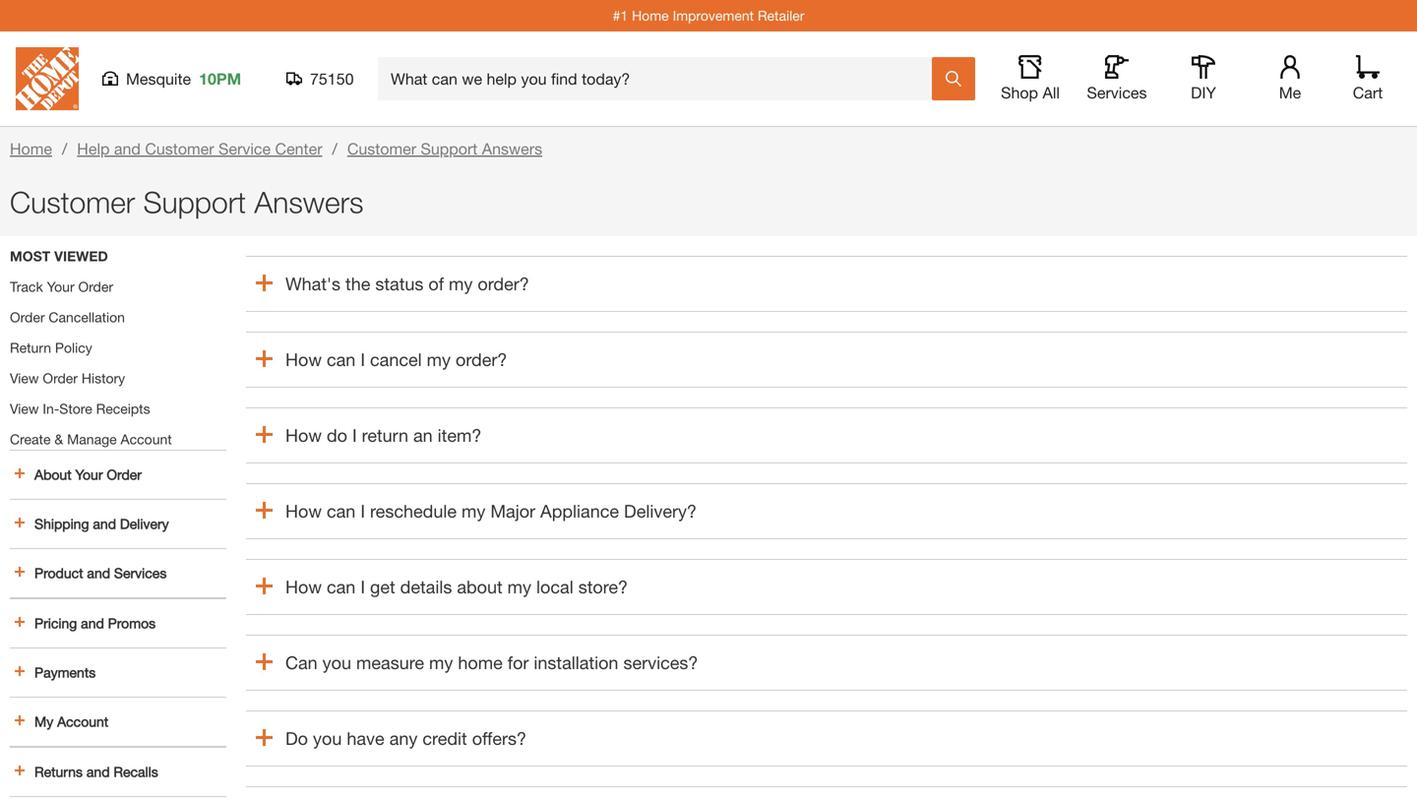 Task type: locate. For each thing, give the bounding box(es) containing it.
4 how from the top
[[285, 576, 322, 598]]

and
[[114, 139, 141, 158], [93, 516, 116, 532], [87, 565, 110, 581], [81, 615, 104, 632], [87, 764, 110, 780]]

2 horizontal spatial customer
[[347, 139, 417, 158]]

me button
[[1259, 55, 1322, 102]]

most
[[10, 248, 50, 264]]

1 vertical spatial your
[[75, 467, 103, 483]]

order? up item?
[[456, 349, 507, 370]]

1 horizontal spatial answers
[[482, 139, 543, 158]]

customer right center
[[347, 139, 417, 158]]

your for about
[[75, 467, 103, 483]]

about
[[457, 576, 503, 598]]

i for reschedule
[[361, 501, 365, 522]]

customer left service
[[145, 139, 214, 158]]

1 horizontal spatial home
[[632, 7, 669, 24]]

0 horizontal spatial home
[[10, 139, 52, 158]]

my for reschedule
[[462, 501, 486, 522]]

and right help
[[114, 139, 141, 158]]

1 horizontal spatial support
[[421, 139, 478, 158]]

view in-store receipts
[[10, 401, 150, 417]]

0 horizontal spatial answers
[[254, 185, 364, 220]]

history
[[82, 370, 125, 386]]

i left cancel
[[361, 349, 365, 370]]

order down track
[[10, 309, 45, 325]]

75150 button
[[286, 69, 354, 89]]

i for return
[[352, 425, 357, 446]]

cancel
[[370, 349, 422, 370]]

delivery?
[[624, 501, 697, 522]]

can left "reschedule"
[[327, 501, 356, 522]]

i right 'do'
[[352, 425, 357, 446]]

center
[[275, 139, 322, 158]]

you right do
[[313, 728, 342, 749]]

customer support answers
[[347, 139, 543, 158], [10, 185, 364, 220]]

can left cancel
[[327, 349, 356, 370]]

1 how from the top
[[285, 349, 322, 370]]

What can we help you find today? search field
[[391, 58, 931, 99]]

your down create & manage account
[[75, 467, 103, 483]]

any
[[390, 728, 418, 749]]

1 horizontal spatial services
[[1087, 83, 1147, 102]]

i left get
[[361, 576, 365, 598]]

returns
[[34, 764, 83, 780]]

retailer
[[758, 7, 805, 24]]

1 horizontal spatial customer
[[145, 139, 214, 158]]

your
[[47, 279, 74, 295], [75, 467, 103, 483]]

details
[[400, 576, 452, 598]]

1 vertical spatial answers
[[254, 185, 364, 220]]

0 vertical spatial can
[[327, 349, 356, 370]]

0 horizontal spatial account
[[57, 714, 108, 730]]

account down receipts
[[121, 431, 172, 447]]

what's the status of my order?
[[285, 273, 529, 294]]

return policy
[[10, 340, 92, 356]]

1 vertical spatial services
[[114, 565, 167, 581]]

order? for what's the status of my order?
[[478, 273, 529, 294]]

1 vertical spatial order?
[[456, 349, 507, 370]]

for
[[508, 652, 529, 673]]

0 vertical spatial support
[[421, 139, 478, 158]]

major
[[491, 501, 536, 522]]

what's
[[285, 273, 341, 294]]

recalls
[[114, 764, 158, 780]]

how for how do i return an item?
[[285, 425, 322, 446]]

return
[[10, 340, 51, 356]]

view order history
[[10, 370, 125, 386]]

customer up viewed
[[10, 185, 135, 220]]

how
[[285, 349, 322, 370], [285, 425, 322, 446], [285, 501, 322, 522], [285, 576, 322, 598]]

view down return
[[10, 370, 39, 386]]

you for can
[[323, 652, 351, 673]]

home
[[458, 652, 503, 673]]

returns and recalls
[[34, 764, 158, 780]]

0 vertical spatial account
[[121, 431, 172, 447]]

2 view from the top
[[10, 401, 39, 417]]

item?
[[438, 425, 482, 446]]

3 how from the top
[[285, 501, 322, 522]]

i for cancel
[[361, 349, 365, 370]]

services right all
[[1087, 83, 1147, 102]]

track your order link
[[10, 279, 113, 295]]

1 vertical spatial view
[[10, 401, 39, 417]]

and right pricing
[[81, 615, 104, 632]]

my right cancel
[[427, 349, 451, 370]]

order cancellation link
[[10, 309, 125, 325]]

and for pricing
[[81, 615, 104, 632]]

how for how can i get details about my local store?
[[285, 576, 322, 598]]

help
[[77, 139, 110, 158]]

the home depot logo image
[[16, 47, 79, 110]]

75150
[[310, 69, 354, 88]]

product and services
[[34, 565, 167, 581]]

0 horizontal spatial support
[[143, 185, 246, 220]]

2 vertical spatial can
[[327, 576, 356, 598]]

you for do
[[313, 728, 342, 749]]

view in-store receipts link
[[10, 401, 150, 417]]

3 can from the top
[[327, 576, 356, 598]]

0 vertical spatial answers
[[482, 139, 543, 158]]

my account
[[34, 714, 108, 730]]

service
[[219, 139, 271, 158]]

#1 home improvement retailer
[[613, 7, 805, 24]]

1 vertical spatial support
[[143, 185, 246, 220]]

order?
[[478, 273, 529, 294], [456, 349, 507, 370]]

your down most viewed
[[47, 279, 74, 295]]

answers
[[482, 139, 543, 158], [254, 185, 364, 220]]

order down return policy link at left top
[[43, 370, 78, 386]]

1 horizontal spatial your
[[75, 467, 103, 483]]

account
[[121, 431, 172, 447], [57, 714, 108, 730]]

services inside services button
[[1087, 83, 1147, 102]]

account right my
[[57, 714, 108, 730]]

view left in- at bottom
[[10, 401, 39, 417]]

and left delivery
[[93, 516, 116, 532]]

0 vertical spatial customer support answers
[[347, 139, 543, 158]]

local
[[537, 576, 574, 598]]

1 view from the top
[[10, 370, 39, 386]]

return policy link
[[10, 340, 92, 356]]

1 vertical spatial can
[[327, 501, 356, 522]]

customer
[[145, 139, 214, 158], [347, 139, 417, 158], [10, 185, 135, 220]]

my
[[449, 273, 473, 294], [427, 349, 451, 370], [462, 501, 486, 522], [508, 576, 532, 598], [429, 652, 453, 673]]

2 can from the top
[[327, 501, 356, 522]]

0 vertical spatial view
[[10, 370, 39, 386]]

home right #1
[[632, 7, 669, 24]]

0 vertical spatial services
[[1087, 83, 1147, 102]]

order? right the of
[[478, 273, 529, 294]]

0 vertical spatial order?
[[478, 273, 529, 294]]

1 horizontal spatial account
[[121, 431, 172, 447]]

you
[[323, 652, 351, 673], [313, 728, 342, 749]]

payments
[[34, 665, 96, 681]]

viewed
[[54, 248, 108, 264]]

and left recalls
[[87, 764, 110, 780]]

services
[[1087, 83, 1147, 102], [114, 565, 167, 581]]

can for get
[[327, 576, 356, 598]]

2 how from the top
[[285, 425, 322, 446]]

and for product
[[87, 565, 110, 581]]

appliance
[[540, 501, 619, 522]]

1 vertical spatial you
[[313, 728, 342, 749]]

my right the of
[[449, 273, 473, 294]]

0 vertical spatial you
[[323, 652, 351, 673]]

can for reschedule
[[327, 501, 356, 522]]

order
[[78, 279, 113, 295], [10, 309, 45, 325], [43, 370, 78, 386], [107, 467, 142, 483]]

improvement
[[673, 7, 754, 24]]

create & manage account
[[10, 431, 172, 447]]

most viewed
[[10, 248, 108, 264]]

and right product
[[87, 565, 110, 581]]

services down delivery
[[114, 565, 167, 581]]

you right can
[[323, 652, 351, 673]]

view
[[10, 370, 39, 386], [10, 401, 39, 417]]

i
[[361, 349, 365, 370], [352, 425, 357, 446], [361, 501, 365, 522], [361, 576, 365, 598]]

support
[[421, 139, 478, 158], [143, 185, 246, 220]]

your for track
[[47, 279, 74, 295]]

home
[[632, 7, 669, 24], [10, 139, 52, 158]]

home left help
[[10, 139, 52, 158]]

i left "reschedule"
[[361, 501, 365, 522]]

0 vertical spatial your
[[47, 279, 74, 295]]

and for help
[[114, 139, 141, 158]]

can left get
[[327, 576, 356, 598]]

order up the cancellation
[[78, 279, 113, 295]]

view for view order history
[[10, 370, 39, 386]]

order? for how can i cancel my order?
[[456, 349, 507, 370]]

my left major
[[462, 501, 486, 522]]

0 vertical spatial home
[[632, 7, 669, 24]]

0 horizontal spatial your
[[47, 279, 74, 295]]

1 can from the top
[[327, 349, 356, 370]]



Task type: vqa. For each thing, say whether or not it's contained in the screenshot.
Selecting's 'Interior'
no



Task type: describe. For each thing, give the bounding box(es) containing it.
how do i return an item?
[[285, 425, 482, 446]]

of
[[429, 273, 444, 294]]

store
[[59, 401, 92, 417]]

pricing and promos
[[34, 615, 156, 632]]

all
[[1043, 83, 1060, 102]]

me
[[1280, 83, 1302, 102]]

how can i cancel my order?
[[285, 349, 507, 370]]

measure
[[356, 652, 424, 673]]

shipping and delivery
[[34, 516, 169, 532]]

about your order
[[34, 467, 142, 483]]

can
[[285, 652, 318, 673]]

cart
[[1353, 83, 1383, 102]]

get
[[370, 576, 395, 598]]

cart link
[[1347, 55, 1390, 102]]

create
[[10, 431, 51, 447]]

do you have any credit offers?
[[285, 728, 527, 749]]

reschedule
[[370, 501, 457, 522]]

do
[[327, 425, 347, 446]]

view order history link
[[10, 370, 125, 386]]

how for how can i reschedule my major appliance delivery?
[[285, 501, 322, 522]]

shop all
[[1001, 83, 1060, 102]]

1 vertical spatial account
[[57, 714, 108, 730]]

0 horizontal spatial customer
[[10, 185, 135, 220]]

track
[[10, 279, 43, 295]]

receipts
[[96, 401, 150, 417]]

how for how can i cancel my order?
[[285, 349, 322, 370]]

promos
[[108, 615, 156, 632]]

view for view in-store receipts
[[10, 401, 39, 417]]

offers?
[[472, 728, 527, 749]]

shop
[[1001, 83, 1039, 102]]

services?
[[624, 652, 698, 673]]

i for get
[[361, 576, 365, 598]]

manage
[[67, 431, 117, 447]]

home link
[[10, 139, 52, 158]]

can you measure my home for installation services?
[[285, 652, 698, 673]]

1 vertical spatial customer support answers
[[10, 185, 364, 220]]

my left home
[[429, 652, 453, 673]]

and for returns
[[87, 764, 110, 780]]

product
[[34, 565, 83, 581]]

and for shipping
[[93, 516, 116, 532]]

help and customer service center link
[[77, 139, 322, 158]]

about
[[34, 467, 71, 483]]

policy
[[55, 340, 92, 356]]

services button
[[1086, 55, 1149, 102]]

my for of
[[449, 273, 473, 294]]

installation
[[534, 652, 619, 673]]

store?
[[579, 576, 628, 598]]

shop all button
[[999, 55, 1062, 102]]

diy
[[1191, 83, 1217, 102]]

how can i get details about my local store?
[[285, 576, 628, 598]]

do
[[285, 728, 308, 749]]

in-
[[43, 401, 59, 417]]

the
[[346, 273, 371, 294]]

status
[[375, 273, 424, 294]]

create & manage account link
[[10, 431, 172, 447]]

order cancellation
[[10, 309, 125, 325]]

return
[[362, 425, 409, 446]]

mesquite
[[126, 69, 191, 88]]

my for cancel
[[427, 349, 451, 370]]

delivery
[[120, 516, 169, 532]]

track your order
[[10, 279, 113, 295]]

how can i reschedule my major appliance delivery?
[[285, 501, 697, 522]]

1 vertical spatial home
[[10, 139, 52, 158]]

0 horizontal spatial services
[[114, 565, 167, 581]]

pricing
[[34, 615, 77, 632]]

my left local
[[508, 576, 532, 598]]

have
[[347, 728, 385, 749]]

customer support answers link
[[347, 139, 543, 158]]

10pm
[[199, 69, 241, 88]]

my
[[34, 714, 53, 730]]

order down manage
[[107, 467, 142, 483]]

an
[[413, 425, 433, 446]]

shipping
[[34, 516, 89, 532]]

credit
[[423, 728, 467, 749]]

diy button
[[1172, 55, 1235, 102]]

mesquite 10pm
[[126, 69, 241, 88]]

cancellation
[[49, 309, 125, 325]]

help and customer service center
[[77, 139, 322, 158]]

&
[[55, 431, 63, 447]]

can for cancel
[[327, 349, 356, 370]]

#1
[[613, 7, 628, 24]]



